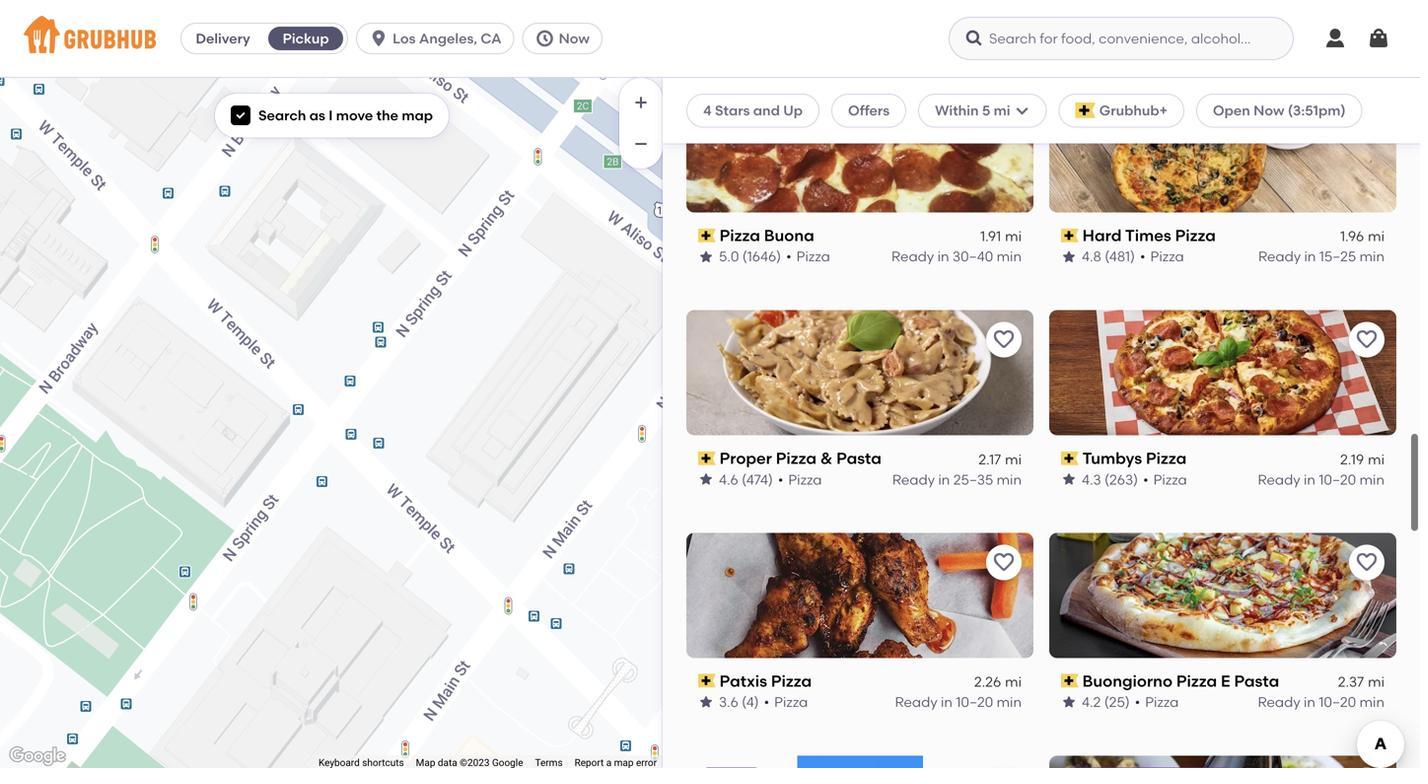 Task type: describe. For each thing, give the bounding box(es) containing it.
grubhub+
[[1100, 102, 1168, 119]]

pasta for proper pizza & pasta
[[837, 449, 882, 468]]

patxis
[[720, 672, 768, 691]]

mi for pizza buona
[[1005, 228, 1022, 245]]

30–40
[[953, 248, 994, 265]]

in for buongiorno pizza e pasta
[[1304, 694, 1316, 711]]

times
[[1126, 226, 1172, 245]]

4.3
[[1082, 471, 1102, 488]]

mi for hard times pizza
[[1368, 228, 1385, 245]]

• for patxis
[[764, 694, 770, 711]]

hard times pizza
[[1083, 226, 1216, 245]]

svg image inside now button
[[535, 29, 555, 48]]

• for buongiorno
[[1135, 694, 1141, 711]]

2.37 mi
[[1338, 674, 1385, 691]]

proper pizza & pasta logo image
[[687, 310, 1034, 436]]

2.19 mi
[[1341, 451, 1385, 468]]

patxis pizza
[[720, 672, 812, 691]]

• for tumbys
[[1143, 471, 1149, 488]]

1.96
[[1341, 228, 1365, 245]]

delivery button
[[182, 23, 264, 54]]

4.6 (474)
[[719, 471, 773, 488]]

patxis pizza logo image
[[687, 533, 1034, 658]]

5.0 (1646)
[[719, 248, 781, 265]]

proper pizza & pasta
[[720, 449, 882, 468]]

within
[[935, 102, 979, 119]]

2.17 mi
[[979, 451, 1022, 468]]

save this restaurant image for patxis pizza
[[992, 551, 1016, 575]]

main navigation navigation
[[0, 0, 1421, 78]]

star icon image for pizza buona
[[698, 249, 714, 265]]

star icon image for proper pizza & pasta
[[698, 472, 714, 488]]

e
[[1221, 672, 1231, 691]]

4.2 (25)
[[1082, 694, 1130, 711]]

and
[[754, 102, 780, 119]]

(481)
[[1105, 248, 1136, 265]]

10–20 for tumbys pizza
[[1319, 471, 1357, 488]]

3.6 (4)
[[719, 694, 759, 711]]

• for proper
[[778, 471, 784, 488]]

ready for proper pizza & pasta
[[893, 471, 935, 488]]

hard times pizza logo image
[[1050, 87, 1397, 213]]

save this restaurant image for pizza buona
[[992, 105, 1016, 129]]

1 horizontal spatial svg image
[[1015, 103, 1031, 119]]

in for proper pizza & pasta
[[939, 471, 950, 488]]

(1646)
[[743, 248, 781, 265]]

2 horizontal spatial svg image
[[1324, 27, 1348, 50]]

3.6
[[719, 694, 739, 711]]

as
[[310, 107, 325, 124]]

order
[[1136, 102, 1168, 117]]

4.3 (263)
[[1082, 471, 1139, 488]]

ready for hard times pizza
[[1259, 248, 1301, 265]]

in for hard times pizza
[[1305, 248, 1317, 265]]

ready for pizza buona
[[892, 248, 934, 265]]

4 stars and up
[[703, 102, 803, 119]]

2.26 mi
[[975, 674, 1022, 691]]

pizza left e
[[1177, 672, 1218, 691]]

• for hard
[[1140, 248, 1146, 265]]

grubhub plus flag logo image
[[1076, 103, 1096, 119]]

• pizza for patxis
[[764, 694, 808, 711]]

map
[[402, 107, 433, 124]]

pizza right times
[[1176, 226, 1216, 245]]

$3
[[1073, 102, 1087, 117]]

2.19
[[1341, 451, 1365, 468]]

ready in 10–20 min for buongiorno pizza e pasta
[[1258, 694, 1385, 711]]

1.91
[[981, 228, 1001, 245]]

min for tumbys pizza
[[1360, 471, 1385, 488]]

2.26
[[975, 674, 1001, 691]]

tumbys pizza logo image
[[1050, 310, 1397, 436]]

pizza down "tumbys pizza"
[[1154, 471, 1188, 488]]

save this restaurant button for patxis pizza
[[987, 545, 1022, 580]]

pizza down buona
[[797, 248, 830, 265]]

minus icon image
[[631, 134, 651, 154]]

save this restaurant image for proper pizza & pasta
[[992, 328, 1016, 352]]

ca
[[481, 30, 502, 47]]

pizza right tumbys
[[1146, 449, 1187, 468]]

star icon image for buongiorno pizza e pasta
[[1062, 695, 1077, 710]]

star icon image for hard times pizza
[[1062, 249, 1077, 265]]

within 5 mi
[[935, 102, 1011, 119]]

move
[[336, 107, 373, 124]]

now button
[[522, 23, 611, 54]]

ready for patxis pizza
[[895, 694, 938, 711]]

15–25
[[1320, 248, 1357, 265]]

ready in 30–40 min
[[892, 248, 1022, 265]]

4
[[703, 102, 712, 119]]

search as i move the map
[[258, 107, 433, 124]]

los angeles, ca button
[[356, 23, 522, 54]]

save this restaurant button for buongiorno pizza e pasta
[[1350, 545, 1385, 580]]

pasta for buongiorno pizza e pasta
[[1235, 672, 1280, 691]]

mi for tumbys pizza
[[1368, 451, 1385, 468]]

pizza right patxis
[[771, 672, 812, 691]]

• pizza for pizza
[[786, 248, 830, 265]]

ready for tumbys pizza
[[1258, 471, 1301, 488]]

proper
[[720, 449, 772, 468]]

(474)
[[742, 471, 773, 488]]

mi for proper pizza & pasta
[[1005, 451, 1022, 468]]

Search for food, convenience, alcohol... search field
[[949, 17, 1294, 60]]

ready in 10–20 min for patxis pizza
[[895, 694, 1022, 711]]

(4)
[[742, 694, 759, 711]]

min for hard times pizza
[[1360, 248, 1385, 265]]

star icon image for patxis pizza
[[698, 695, 714, 710]]



Task type: locate. For each thing, give the bounding box(es) containing it.
2.17
[[979, 451, 1001, 468]]

subscription pass image left patxis
[[698, 674, 716, 688]]

min for pizza buona
[[997, 248, 1022, 265]]

1.91 mi
[[981, 228, 1022, 245]]

lasorted's logo image
[[797, 756, 923, 769]]

save this restaurant button for tumbys pizza
[[1350, 322, 1385, 358]]

pasta
[[837, 449, 882, 468], [1235, 672, 1280, 691]]

ready in 10–20 min down 2.26 at the right
[[895, 694, 1022, 711]]

mi for patxis pizza
[[1005, 674, 1022, 691]]

pizza buona
[[720, 226, 815, 245]]

• pizza down proper pizza & pasta
[[778, 471, 822, 488]]

5.0
[[719, 248, 739, 265]]

star icon image
[[698, 249, 714, 265], [1062, 249, 1077, 265], [698, 472, 714, 488], [1062, 472, 1077, 488], [698, 695, 714, 710], [1062, 695, 1077, 710]]

subscription pass image left pizza buona
[[698, 229, 716, 243]]

pasta right &
[[837, 449, 882, 468]]

save this restaurant image
[[992, 105, 1016, 129], [1355, 105, 1379, 129], [1355, 551, 1379, 575]]

now inside button
[[559, 30, 590, 47]]

• pizza for buongiorno
[[1135, 694, 1179, 711]]

0 vertical spatial subscription pass image
[[1062, 229, 1079, 243]]

buongiorno
[[1083, 672, 1173, 691]]

pizza up 5.0 (1646)
[[720, 226, 761, 245]]

0 horizontal spatial now
[[559, 30, 590, 47]]

the
[[377, 107, 399, 124]]

min for proper pizza & pasta
[[997, 471, 1022, 488]]

plus icon image
[[631, 93, 651, 112]]

4.2
[[1082, 694, 1101, 711]]

star icon image left 4.8
[[1062, 249, 1077, 265]]

buongiorno pizza e pasta logo image
[[1050, 533, 1397, 658]]

delivery
[[196, 30, 250, 47]]

ready in 10–20 min down 2.19
[[1258, 471, 1385, 488]]

wood silver lake logo image
[[1050, 756, 1397, 769]]

1 vertical spatial now
[[1254, 102, 1285, 119]]

min
[[997, 248, 1022, 265], [1360, 248, 1385, 265], [997, 471, 1022, 488], [1360, 471, 1385, 488], [997, 694, 1022, 711], [1360, 694, 1385, 711]]

• pizza down buona
[[786, 248, 830, 265]]

open
[[1213, 102, 1251, 119]]

4.6
[[719, 471, 739, 488]]

svg image
[[1324, 27, 1348, 50], [369, 29, 389, 48], [1015, 103, 1031, 119]]

buongiorno pizza e pasta
[[1083, 672, 1280, 691]]

subscription pass image left buongiorno
[[1062, 674, 1079, 688]]

• down times
[[1140, 248, 1146, 265]]

save this restaurant image down 25–35
[[992, 551, 1016, 575]]

• pizza down "tumbys pizza"
[[1143, 471, 1188, 488]]

tumbys pizza
[[1083, 449, 1187, 468]]

0 vertical spatial now
[[559, 30, 590, 47]]

pizza
[[720, 226, 761, 245], [1176, 226, 1216, 245], [797, 248, 830, 265], [1151, 248, 1185, 265], [776, 449, 817, 468], [1146, 449, 1187, 468], [789, 471, 822, 488], [1154, 471, 1188, 488], [771, 672, 812, 691], [1177, 672, 1218, 691], [775, 694, 808, 711], [1146, 694, 1179, 711]]

10–20 for patxis pizza
[[956, 694, 994, 711]]

25–35
[[954, 471, 994, 488]]

10–20 down 2.19
[[1319, 471, 1357, 488]]

1.96 mi
[[1341, 228, 1385, 245]]

los angeles, ca
[[393, 30, 502, 47]]

(3:51pm)
[[1288, 102, 1346, 119]]

subscription pass image for hard times pizza
[[1062, 229, 1079, 243]]

• down buona
[[786, 248, 792, 265]]

save this restaurant image for tumbys pizza
[[1355, 328, 1379, 352]]

1 horizontal spatial pasta
[[1235, 672, 1280, 691]]

• pizza down the "buongiorno pizza e pasta"
[[1135, 694, 1179, 711]]

min down 2.17 mi
[[997, 471, 1022, 488]]

star icon image left 4.6
[[698, 472, 714, 488]]

• right (4)
[[764, 694, 770, 711]]

1 vertical spatial subscription pass image
[[1062, 452, 1079, 465]]

$3 off your order of $15+
[[1073, 102, 1210, 117]]

10–20 down "2.37"
[[1319, 694, 1357, 711]]

pizza down patxis pizza
[[775, 694, 808, 711]]

4.8
[[1082, 248, 1102, 265]]

tumbys
[[1083, 449, 1143, 468]]

open now (3:51pm)
[[1213, 102, 1346, 119]]

now right 'ca'
[[559, 30, 590, 47]]

• right (474)
[[778, 471, 784, 488]]

earn
[[710, 102, 737, 117]]

min for patxis pizza
[[997, 694, 1022, 711]]

now right open in the right of the page
[[1254, 102, 1285, 119]]

subscription pass image for buongiorno pizza e pasta
[[1062, 674, 1079, 688]]

ready in 10–20 min down "2.37"
[[1258, 694, 1385, 711]]

• pizza
[[786, 248, 830, 265], [1140, 248, 1185, 265], [778, 471, 822, 488], [1143, 471, 1188, 488], [764, 694, 808, 711], [1135, 694, 1179, 711]]

ready in 10–20 min
[[1258, 471, 1385, 488], [895, 694, 1022, 711], [1258, 694, 1385, 711]]

$15+
[[1185, 102, 1210, 117]]

• pizza for tumbys
[[1143, 471, 1188, 488]]

•
[[786, 248, 792, 265], [1140, 248, 1146, 265], [778, 471, 784, 488], [1143, 471, 1149, 488], [764, 694, 770, 711], [1135, 694, 1141, 711]]

angeles,
[[419, 30, 477, 47]]

subscription pass image left hard
[[1062, 229, 1079, 243]]

mi right 2.26 at the right
[[1005, 674, 1022, 691]]

save this restaurant image down 15–25
[[1355, 328, 1379, 352]]

in
[[938, 248, 950, 265], [1305, 248, 1317, 265], [939, 471, 950, 488], [1304, 471, 1316, 488], [941, 694, 953, 711], [1304, 694, 1316, 711]]

mi
[[994, 102, 1011, 119], [1005, 228, 1022, 245], [1368, 228, 1385, 245], [1005, 451, 1022, 468], [1368, 451, 1385, 468], [1005, 674, 1022, 691], [1368, 674, 1385, 691]]

buona
[[764, 226, 815, 245]]

svg image left the 'los'
[[369, 29, 389, 48]]

pizza down the "buongiorno pizza e pasta"
[[1146, 694, 1179, 711]]

mi right "2.37"
[[1368, 674, 1385, 691]]

0 vertical spatial pasta
[[837, 449, 882, 468]]

your
[[1108, 102, 1133, 117]]

2.37
[[1338, 674, 1365, 691]]

mi right 1.96 in the right of the page
[[1368, 228, 1385, 245]]

mi right 5
[[994, 102, 1011, 119]]

pizza down proper pizza & pasta
[[789, 471, 822, 488]]

ready for buongiorno pizza e pasta
[[1258, 694, 1301, 711]]

1 vertical spatial pasta
[[1235, 672, 1280, 691]]

min down '2.19 mi'
[[1360, 471, 1385, 488]]

subscription pass image left tumbys
[[1062, 452, 1079, 465]]

min down 1.96 mi
[[1360, 248, 1385, 265]]

svg image right 5
[[1015, 103, 1031, 119]]

save this restaurant button
[[987, 99, 1022, 135], [1350, 99, 1385, 135], [987, 322, 1022, 358], [1350, 322, 1385, 358], [987, 545, 1022, 580], [1350, 545, 1385, 580]]

$5
[[740, 102, 753, 117]]

min for buongiorno pizza e pasta
[[1360, 694, 1385, 711]]

pizza down hard times pizza
[[1151, 248, 1185, 265]]

pickup button
[[264, 23, 347, 54]]

svg image inside los angeles, ca button
[[369, 29, 389, 48]]

• pizza down patxis pizza
[[764, 694, 808, 711]]

10–20 down 2.26 at the right
[[956, 694, 994, 711]]

pickup
[[283, 30, 329, 47]]

(25)
[[1105, 694, 1130, 711]]

10–20 for buongiorno pizza e pasta
[[1319, 694, 1357, 711]]

search
[[258, 107, 306, 124]]

off
[[1089, 102, 1105, 117]]

subscription pass image
[[1062, 229, 1079, 243], [698, 452, 716, 465], [1062, 674, 1079, 688]]

in for tumbys pizza
[[1304, 471, 1316, 488]]

2 vertical spatial subscription pass image
[[698, 674, 716, 688]]

los
[[393, 30, 416, 47]]

• pizza for hard
[[1140, 248, 1185, 265]]

0 horizontal spatial svg image
[[369, 29, 389, 48]]

mi right 2.19
[[1368, 451, 1385, 468]]

stars
[[715, 102, 750, 119]]

save this restaurant image down 30–40
[[992, 328, 1016, 352]]

save this restaurant image for hard times pizza
[[1355, 105, 1379, 129]]

star icon image left 3.6
[[698, 695, 714, 710]]

• for pizza
[[786, 248, 792, 265]]

1 vertical spatial subscription pass image
[[698, 452, 716, 465]]

0 vertical spatial subscription pass image
[[698, 229, 716, 243]]

0 horizontal spatial pasta
[[837, 449, 882, 468]]

• pizza for proper
[[778, 471, 822, 488]]

svg image up (3:51pm)
[[1324, 27, 1348, 50]]

subscription pass image for proper pizza & pasta
[[698, 452, 716, 465]]

subscription pass image for pizza buona
[[698, 229, 716, 243]]

5
[[982, 102, 991, 119]]

ready in 15–25 min
[[1259, 248, 1385, 265]]

subscription pass image for tumbys pizza
[[1062, 452, 1079, 465]]

ready in 10–20 min for tumbys pizza
[[1258, 471, 1385, 488]]

star icon image for tumbys pizza
[[1062, 472, 1077, 488]]

earn $5
[[710, 102, 753, 117]]

1 horizontal spatial now
[[1254, 102, 1285, 119]]

mi for buongiorno pizza e pasta
[[1368, 674, 1385, 691]]

star icon image left the 4.2
[[1062, 695, 1077, 710]]

ready
[[892, 248, 934, 265], [1259, 248, 1301, 265], [893, 471, 935, 488], [1258, 471, 1301, 488], [895, 694, 938, 711], [1258, 694, 1301, 711]]

svg image
[[1367, 27, 1391, 50], [535, 29, 555, 48], [965, 29, 985, 48], [235, 110, 247, 121]]

10–20
[[1319, 471, 1357, 488], [956, 694, 994, 711], [1319, 694, 1357, 711]]

&
[[821, 449, 833, 468]]

• pizza down hard times pizza
[[1140, 248, 1185, 265]]

min down 1.91 mi
[[997, 248, 1022, 265]]

subscription pass image left proper
[[698, 452, 716, 465]]

min down the 2.26 mi
[[997, 694, 1022, 711]]

• right (25)
[[1135, 694, 1141, 711]]

offers
[[848, 102, 890, 119]]

save this restaurant button for proper pizza & pasta
[[987, 322, 1022, 358]]

map region
[[0, 0, 753, 769]]

subscription pass image for patxis pizza
[[698, 674, 716, 688]]

in for pizza buona
[[938, 248, 950, 265]]

• down "tumbys pizza"
[[1143, 471, 1149, 488]]

in for patxis pizza
[[941, 694, 953, 711]]

save this restaurant image
[[992, 328, 1016, 352], [1355, 328, 1379, 352], [992, 551, 1016, 575]]

pizza buona logo image
[[687, 87, 1034, 213]]

star icon image left 5.0
[[698, 249, 714, 265]]

hard
[[1083, 226, 1122, 245]]

of
[[1171, 102, 1182, 117]]

4.8 (481)
[[1082, 248, 1136, 265]]

pizza left &
[[776, 449, 817, 468]]

(263)
[[1105, 471, 1139, 488]]

google image
[[5, 744, 70, 769]]

pasta right e
[[1235, 672, 1280, 691]]

2 vertical spatial subscription pass image
[[1062, 674, 1079, 688]]

mi right 1.91
[[1005, 228, 1022, 245]]

subscription pass image
[[698, 229, 716, 243], [1062, 452, 1079, 465], [698, 674, 716, 688]]

i
[[329, 107, 333, 124]]

up
[[784, 102, 803, 119]]

star icon image left 4.3
[[1062, 472, 1077, 488]]

ready in 25–35 min
[[893, 471, 1022, 488]]

mi right 2.17 at the bottom right of page
[[1005, 451, 1022, 468]]

min down 2.37 mi
[[1360, 694, 1385, 711]]



Task type: vqa. For each thing, say whether or not it's contained in the screenshot.


